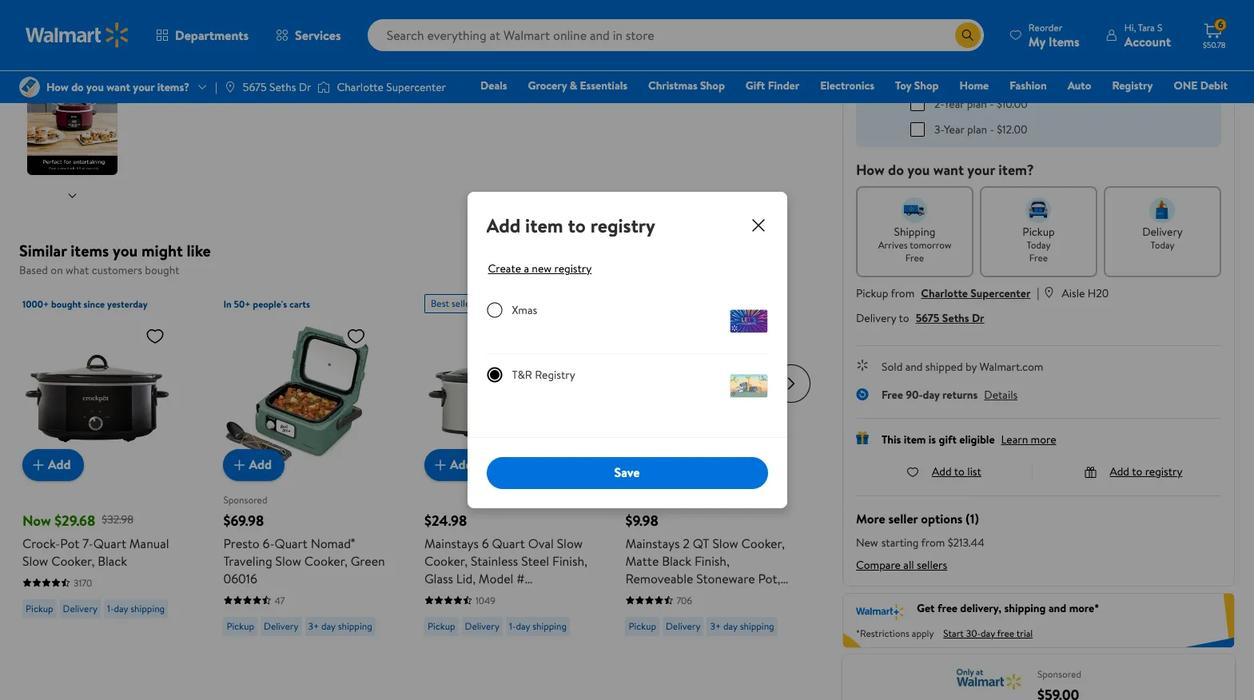 Task type: locate. For each thing, give the bounding box(es) containing it.
1 horizontal spatial seller
[[889, 510, 918, 527]]

1-day shipping for mainstays
[[509, 619, 567, 633]]

add button for $9.98
[[626, 449, 687, 481]]

0 horizontal spatial quart
[[93, 534, 126, 552]]

sponsored
[[223, 493, 267, 507], [1038, 668, 1082, 681]]

1 horizontal spatial 1-day shipping
[[509, 619, 567, 633]]

1 year from the top
[[944, 96, 965, 112]]

1 add to cart image from the left
[[29, 455, 48, 475]]

|
[[1037, 283, 1040, 301]]

0 vertical spatial registry
[[591, 212, 656, 239]]

walmart plus image
[[856, 601, 904, 620]]

trial
[[1017, 627, 1033, 641]]

0 horizontal spatial finish,
[[552, 552, 588, 570]]

traveling
[[223, 552, 272, 570]]

sponsored up $69.98 at the left of page
[[223, 493, 267, 507]]

2-Year plan - $10.00 checkbox
[[911, 96, 925, 111]]

plan down 2-year plan - $10.00 on the top of the page
[[967, 121, 988, 137]]

add to cart image
[[632, 455, 651, 475]]

0 horizontal spatial you
[[113, 240, 138, 261]]

intent image for pickup image
[[1026, 197, 1052, 223]]

glass
[[425, 570, 453, 587]]

how do you want your item?
[[856, 160, 1034, 179]]

2-
[[935, 96, 944, 112]]

1 vertical spatial year
[[944, 121, 965, 137]]

add to cart image up $69.98 at the left of page
[[230, 455, 249, 475]]

next slide for similar items you might like list image
[[772, 364, 811, 403]]

electronics
[[820, 78, 875, 94]]

3+ day shipping down green at the bottom left of page
[[308, 619, 372, 633]]

seller for more
[[889, 510, 918, 527]]

1 3+ from the left
[[308, 619, 319, 633]]

cooker, inside sponsored $69.98 presto 6-quart nomad® traveling slow cooker, green 06016
[[304, 552, 348, 570]]

item for add
[[525, 212, 563, 239]]

add to cart image up $24.98
[[431, 455, 450, 475]]

bought for $9.98
[[650, 297, 681, 311]]

sponsored for sponsored $69.98 presto 6-quart nomad® traveling slow cooker, green 06016
[[223, 493, 267, 507]]

- left $12.00
[[990, 121, 994, 137]]

1 horizontal spatial free
[[906, 251, 924, 264]]

1 horizontal spatial add to cart image
[[230, 455, 249, 475]]

a for add
[[933, 59, 939, 75]]

1 horizontal spatial free
[[997, 627, 1015, 641]]

0 vertical spatial a
[[933, 59, 939, 75]]

last added animal friends walmart gift card image
[[730, 367, 768, 405]]

0 horizontal spatial 6
[[482, 534, 489, 552]]

you
[[908, 160, 930, 179], [113, 240, 138, 261]]

3-year plan - $12.00
[[935, 121, 1028, 137]]

pickup down model
[[629, 619, 656, 633]]

a for create
[[524, 261, 529, 277]]

2 quart from the left
[[275, 534, 308, 552]]

1 vertical spatial item
[[904, 431, 926, 447]]

4 add button from the left
[[626, 449, 687, 481]]

cooker, up pot,
[[742, 534, 785, 552]]

a
[[933, 59, 939, 75], [524, 261, 529, 277]]

since down 'what'
[[84, 297, 105, 311]]

list
[[968, 463, 982, 479]]

add button up $69.98 at the left of page
[[223, 449, 285, 481]]

xmas
[[512, 302, 537, 318]]

items
[[71, 240, 109, 261]]

pot,
[[758, 570, 781, 587]]

1 3+ day shipping from the left
[[308, 619, 372, 633]]

delivery down the intent image for delivery
[[1143, 223, 1183, 239]]

1 horizontal spatial 3+
[[710, 619, 721, 633]]

day
[[923, 387, 940, 403], [114, 602, 128, 615], [321, 619, 336, 633], [516, 619, 530, 633], [724, 619, 738, 633], [981, 627, 995, 641]]

1 horizontal spatial quart
[[275, 534, 308, 552]]

seller right best
[[452, 296, 474, 310]]

you inside similar items you might like based on what customers bought
[[113, 240, 138, 261]]

shop for toy shop
[[915, 78, 939, 94]]

0 vertical spatial and
[[906, 359, 923, 375]]

1 horizontal spatial finish,
[[695, 552, 730, 570]]

one debit walmart+
[[1174, 78, 1228, 116]]

what's
[[1023, 59, 1055, 75]]

mainstays inside $9.98 mainstays 2 qt slow cooker, matte black finish, removeable stoneware pot, model ms54100112165b
[[626, 534, 680, 552]]

2 today from the left
[[1151, 238, 1175, 251]]

registry right auto
[[1112, 78, 1153, 94]]

model
[[479, 570, 514, 587]]

walmart+
[[1180, 100, 1228, 116]]

since for now
[[84, 297, 105, 311]]

06016
[[223, 570, 257, 587]]

2 add button from the left
[[223, 449, 285, 481]]

free up |
[[1030, 251, 1048, 264]]

1 black from the left
[[98, 552, 127, 570]]

day for sponsored
[[321, 619, 336, 633]]

0 horizontal spatial sponsored
[[223, 493, 267, 507]]

people's
[[253, 297, 287, 311]]

0 vertical spatial plan
[[996, 59, 1017, 75]]

customers
[[92, 262, 142, 278]]

2 horizontal spatial free
[[1030, 251, 1048, 264]]

4 product group from the left
[[626, 287, 792, 642]]

3+ for mainstays
[[710, 619, 721, 633]]

fashion
[[1010, 78, 1047, 94]]

2 3+ from the left
[[710, 619, 721, 633]]

1 horizontal spatial from
[[921, 534, 945, 550]]

1 horizontal spatial sponsored
[[1038, 668, 1082, 681]]

1 vertical spatial a
[[524, 261, 529, 277]]

quart inside sponsored $69.98 presto 6-quart nomad® traveling slow cooker, green 06016
[[275, 534, 308, 552]]

christmas shop link
[[641, 77, 732, 94]]

delivery down 47
[[264, 619, 299, 633]]

0 horizontal spatial a
[[524, 261, 529, 277]]

plan for $10.00
[[967, 96, 987, 112]]

0 horizontal spatial 1-day shipping
[[107, 602, 165, 615]]

1 horizontal spatial 6
[[1218, 18, 1224, 31]]

0 vertical spatial sponsored
[[223, 493, 267, 507]]

2 year from the top
[[944, 121, 965, 137]]

1- down now $29.68 $32.98 crock-pot 7-quart manual slow cooker, black
[[107, 602, 114, 615]]

3170
[[74, 576, 92, 590]]

$12.00
[[997, 121, 1028, 137]]

add button up $24.98
[[425, 449, 486, 481]]

1 vertical spatial free
[[997, 627, 1015, 641]]

0 horizontal spatial and
[[906, 359, 923, 375]]

*restrictions
[[856, 627, 910, 641]]

pickup for now
[[26, 602, 53, 615]]

pickup from charlotte supercenter |
[[856, 283, 1040, 301]]

delivery for $9.98
[[666, 619, 701, 633]]

1 horizontal spatial black
[[662, 552, 692, 570]]

pickup for sponsored
[[227, 619, 254, 633]]

2 horizontal spatial bought
[[650, 297, 681, 311]]

shipping down ms54100112165b
[[740, 619, 774, 633]]

1 vertical spatial registry
[[554, 261, 592, 277]]

mainstays inside '$24.98 mainstays 6 quart oval slow cooker, stainless steel finish, glass lid, model # ms54100112168s'
[[425, 534, 479, 552]]

quart left oval
[[492, 534, 525, 552]]

3 product group from the left
[[425, 287, 590, 642]]

0 horizontal spatial free
[[882, 387, 903, 403]]

today for pickup
[[1027, 238, 1051, 251]]

1-day shipping
[[107, 602, 165, 615], [509, 619, 567, 633]]

1 horizontal spatial registry
[[1112, 78, 1153, 94]]

debit
[[1201, 78, 1228, 94]]

item for this
[[904, 431, 926, 447]]

sponsored down get free delivery, shipping and more* banner
[[1038, 668, 1082, 681]]

you for might
[[113, 240, 138, 261]]

bought right 1000+ on the left
[[51, 297, 81, 311]]

yesterday for $9.98
[[706, 297, 747, 311]]

6 up $50.78
[[1218, 18, 1224, 31]]

0 vertical spatial -
[[990, 96, 994, 112]]

quart down $32.98
[[93, 534, 126, 552]]

in 50+ people's carts
[[223, 297, 310, 311]]

shop up '2-year plan - $10.00' option
[[915, 78, 939, 94]]

pickup down ms54100112168s
[[428, 619, 455, 633]]

option group containing xmas
[[487, 289, 768, 418]]

0 horizontal spatial 1-
[[107, 602, 114, 615]]

this
[[882, 431, 901, 447]]

free
[[906, 251, 924, 264], [1030, 251, 1048, 264], [882, 387, 903, 403]]

black inside now $29.68 $32.98 crock-pot 7-quart manual slow cooker, black
[[98, 552, 127, 570]]

$24.98
[[425, 511, 467, 530]]

*restrictions apply
[[856, 627, 934, 641]]

add button
[[22, 449, 84, 481], [223, 449, 285, 481], [425, 449, 486, 481], [626, 449, 687, 481]]

1 mainstays from the left
[[425, 534, 479, 552]]

cooker, left green at the bottom left of page
[[304, 552, 348, 570]]

shipping up trial
[[1005, 601, 1046, 617]]

product group containing now $29.68
[[22, 287, 188, 642]]

quart left nomad®
[[275, 534, 308, 552]]

1 vertical spatial and
[[1049, 601, 1067, 617]]

delivery up "sold"
[[856, 310, 897, 326]]

you right do
[[908, 160, 930, 179]]

0 vertical spatial registry
[[1112, 78, 1153, 94]]

shipping for $9.98
[[740, 619, 774, 633]]

1- down model
[[509, 619, 516, 633]]

from up delivery to 5675 seths dr
[[891, 285, 915, 301]]

0 horizontal spatial 3+
[[308, 619, 319, 633]]

today inside delivery today
[[1151, 238, 1175, 251]]

pickup down arrives
[[856, 285, 889, 301]]

1 vertical spatial sponsored
[[1038, 668, 1082, 681]]

mainstays 2 qt slow cooker, matte black finish, removeable stoneware pot, model ms54100112165b image
[[626, 319, 774, 468]]

sponsored inside sponsored $69.98 presto 6-quart nomad® traveling slow cooker, green 06016
[[223, 493, 267, 507]]

registry
[[1112, 78, 1153, 94], [535, 367, 575, 383]]

shop right christmas
[[700, 78, 725, 94]]

delivery for now
[[63, 602, 98, 615]]

500+
[[626, 297, 648, 311]]

product group containing $69.98
[[223, 287, 389, 642]]

item up new
[[525, 212, 563, 239]]

1 horizontal spatial a
[[933, 59, 939, 75]]

pickup down intent image for pickup at the top right of the page
[[1023, 223, 1055, 239]]

shipping down green at the bottom left of page
[[338, 619, 372, 633]]

1 horizontal spatial today
[[1151, 238, 1175, 251]]

add button up $9.98
[[626, 449, 687, 481]]

slow right 6-
[[276, 552, 301, 570]]

2 add to cart image from the left
[[230, 455, 249, 475]]

free 90-day returns details
[[882, 387, 1018, 403]]

1 horizontal spatial since
[[683, 297, 704, 311]]

close dialog image
[[749, 216, 768, 235]]

since right 500+
[[683, 297, 704, 311]]

walmart.com
[[980, 359, 1044, 375]]

ms54100112165b
[[673, 587, 767, 605]]

from inside more seller options (1) new starting from $213.44 compare all sellers
[[921, 534, 945, 550]]

2 - from the top
[[990, 121, 994, 137]]

add to favorites list, crock-pot 7-quart manual slow cooker, black image
[[146, 326, 165, 346]]

seller inside more seller options (1) new starting from $213.44 compare all sellers
[[889, 510, 918, 527]]

today inside pickup today free
[[1027, 238, 1051, 251]]

shipping for $69.98
[[338, 619, 372, 633]]

free left 90- at the bottom right of page
[[882, 387, 903, 403]]

supercenter
[[971, 285, 1031, 301]]

3 quart from the left
[[492, 534, 525, 552]]

0 horizontal spatial item
[[525, 212, 563, 239]]

create a new registry button
[[483, 261, 597, 277]]

item left "is"
[[904, 431, 926, 447]]

a inside dialog
[[524, 261, 529, 277]]

2 mainstays from the left
[[626, 534, 680, 552]]

1 vertical spatial 1-
[[509, 619, 516, 633]]

2 black from the left
[[662, 552, 692, 570]]

seller up starting
[[889, 510, 918, 527]]

0 vertical spatial you
[[908, 160, 930, 179]]

3 add to cart image from the left
[[431, 455, 450, 475]]

2 finish, from the left
[[695, 552, 730, 570]]

year down home
[[944, 96, 965, 112]]

slow right qt
[[713, 534, 739, 552]]

slow inside sponsored $69.98 presto 6-quart nomad® traveling slow cooker, green 06016
[[276, 552, 301, 570]]

presto 6-quart nomad® traveling slow cooker, green  06016 image
[[223, 319, 372, 468]]

pickup for $24.98
[[428, 619, 455, 633]]

add to cart image for now
[[29, 455, 48, 475]]

you up customers
[[113, 240, 138, 261]]

0 horizontal spatial 3+ day shipping
[[308, 619, 372, 633]]

0 horizontal spatial black
[[98, 552, 127, 570]]

add button for $24.98
[[425, 449, 486, 481]]

delivery for $24.98
[[465, 619, 500, 633]]

protection
[[941, 59, 993, 75]]

1 add button from the left
[[22, 449, 84, 481]]

0 horizontal spatial free
[[938, 601, 958, 617]]

2 horizontal spatial add to cart image
[[431, 455, 450, 475]]

from up sellers
[[921, 534, 945, 550]]

2 product group from the left
[[223, 287, 389, 642]]

on
[[51, 262, 63, 278]]

1 horizontal spatial item
[[904, 431, 926, 447]]

fashion link
[[1003, 77, 1054, 94]]

- left $10.00
[[990, 96, 994, 112]]

ninja foodi possible cooker 8.5qt multi-cooker, cherry tarte, mc1000wm - image 4 of 14 image
[[27, 0, 121, 72]]

1 since from the left
[[84, 297, 105, 311]]

1 horizontal spatial 1-
[[509, 619, 516, 633]]

free left trial
[[997, 627, 1015, 641]]

add button up now
[[22, 449, 84, 481]]

1 vertical spatial plan
[[967, 96, 987, 112]]

pickup down 06016
[[227, 619, 254, 633]]

registry
[[591, 212, 656, 239], [554, 261, 592, 277], [1145, 463, 1183, 479]]

next image image
[[66, 189, 79, 202]]

0 vertical spatial from
[[891, 285, 915, 301]]

bought inside similar items you might like based on what customers bought
[[145, 262, 180, 278]]

1 quart from the left
[[93, 534, 126, 552]]

0 horizontal spatial shop
[[700, 78, 725, 94]]

option group
[[487, 289, 768, 418]]

intent image for shipping image
[[902, 197, 928, 223]]

3+
[[308, 619, 319, 633], [710, 619, 721, 633]]

finish, right steel in the left of the page
[[552, 552, 588, 570]]

you for want
[[908, 160, 930, 179]]

1 vertical spatial -
[[990, 121, 994, 137]]

1 vertical spatial seller
[[889, 510, 918, 527]]

product group
[[22, 287, 188, 642], [223, 287, 389, 642], [425, 287, 590, 642], [626, 287, 792, 642]]

2 vertical spatial plan
[[967, 121, 988, 137]]

2 shop from the left
[[915, 78, 939, 94]]

delivery down 3170
[[63, 602, 98, 615]]

T&R Registry radio
[[487, 367, 503, 383]]

plan down home link on the top of page
[[967, 96, 987, 112]]

$69.98
[[223, 511, 264, 530]]

1 vertical spatial from
[[921, 534, 945, 550]]

0 horizontal spatial seller
[[452, 296, 474, 310]]

slow right oval
[[557, 534, 583, 552]]

cooker, up 3170
[[51, 552, 95, 570]]

ninja foodi possible cooker 8.5qt multi-cooker, cherry tarte, mc1000wm - image 5 of 14 image
[[27, 82, 121, 175]]

a up toy shop link
[[933, 59, 939, 75]]

1 horizontal spatial and
[[1049, 601, 1067, 617]]

since
[[84, 297, 105, 311], [683, 297, 704, 311]]

$9.98 mainstays 2 qt slow cooker, matte black finish, removeable stoneware pot, model ms54100112165b
[[626, 511, 785, 605]]

add to cart image for sponsored
[[230, 455, 249, 475]]

1 vertical spatial 1-day shipping
[[509, 619, 567, 633]]

1 yesterday from the left
[[107, 297, 148, 311]]

1 today from the left
[[1027, 238, 1051, 251]]

to inside dialog
[[568, 212, 586, 239]]

from
[[891, 285, 915, 301], [921, 534, 945, 550]]

pickup down crock-
[[26, 602, 53, 615]]

-
[[990, 96, 994, 112], [990, 121, 994, 137]]

0 horizontal spatial bought
[[51, 297, 81, 311]]

0 horizontal spatial add to cart image
[[29, 455, 48, 475]]

delivery down 1049
[[465, 619, 500, 633]]

0 vertical spatial year
[[944, 96, 965, 112]]

3+ day shipping down ms54100112165b
[[710, 619, 774, 633]]

registry right t&r
[[535, 367, 575, 383]]

today down the intent image for delivery
[[1151, 238, 1175, 251]]

walmart image
[[26, 22, 130, 48]]

starting
[[882, 534, 919, 550]]

mainstays down $24.98
[[425, 534, 479, 552]]

3 add button from the left
[[425, 449, 486, 481]]

delivery down 706
[[666, 619, 701, 633]]

registry for add item to registry
[[591, 212, 656, 239]]

0 vertical spatial item
[[525, 212, 563, 239]]

sold and shipped by walmart.com
[[882, 359, 1044, 375]]

add to cart image up now
[[29, 455, 48, 475]]

1 - from the top
[[990, 96, 994, 112]]

wpp logo image
[[869, 58, 898, 86]]

0 vertical spatial seller
[[452, 296, 474, 310]]

0 vertical spatial 6
[[1218, 18, 1224, 31]]

mainstays down $9.98
[[626, 534, 680, 552]]

item inside dialog
[[525, 212, 563, 239]]

1 vertical spatial registry
[[535, 367, 575, 383]]

start
[[944, 627, 964, 641]]

1 vertical spatial 6
[[482, 534, 489, 552]]

a left new
[[524, 261, 529, 277]]

Walmart Site-Wide search field
[[368, 19, 984, 51]]

2 horizontal spatial quart
[[492, 534, 525, 552]]

1 horizontal spatial yesterday
[[706, 297, 747, 311]]

shipping down manual
[[130, 602, 165, 615]]

add to favorites list, presto 6-quart nomad® traveling slow cooker, green  06016 image
[[347, 326, 366, 346]]

2 yesterday from the left
[[706, 297, 747, 311]]

shipping down steel in the left of the page
[[533, 619, 567, 633]]

and right "sold"
[[906, 359, 923, 375]]

black left qt
[[662, 552, 692, 570]]

bought right 500+
[[650, 297, 681, 311]]

today down intent image for pickup at the top right of the page
[[1027, 238, 1051, 251]]

cooker, inside '$24.98 mainstays 6 quart oval slow cooker, stainless steel finish, glass lid, model # ms54100112168s'
[[425, 552, 468, 570]]

cooker, down $24.98
[[425, 552, 468, 570]]

0 vertical spatial 1-
[[107, 602, 114, 615]]

list item
[[853, 0, 946, 25]]

black right 7-
[[98, 552, 127, 570]]

2 since from the left
[[683, 297, 704, 311]]

1 finish, from the left
[[552, 552, 588, 570]]

covered
[[1058, 59, 1097, 75]]

0 horizontal spatial since
[[84, 297, 105, 311]]

last added let's celebrate walmart gift card image
[[730, 302, 768, 340]]

year right 3-year plan - $12.00 checkbox
[[944, 121, 965, 137]]

free right "get" in the bottom of the page
[[938, 601, 958, 617]]

2 3+ day shipping from the left
[[710, 619, 774, 633]]

6 inside '$24.98 mainstays 6 quart oval slow cooker, stainless steel finish, glass lid, model # ms54100112168s'
[[482, 534, 489, 552]]

and left more*
[[1049, 601, 1067, 617]]

50+
[[234, 297, 251, 311]]

1 product group from the left
[[22, 287, 188, 642]]

0 horizontal spatial today
[[1027, 238, 1051, 251]]

3-Year plan - $12.00 checkbox
[[911, 122, 925, 136]]

toy shop
[[896, 78, 939, 94]]

day for $9.98
[[724, 619, 738, 633]]

5675
[[916, 310, 940, 326]]

1 vertical spatial you
[[113, 240, 138, 261]]

1-day shipping down #
[[509, 619, 567, 633]]

0 horizontal spatial yesterday
[[107, 297, 148, 311]]

0 horizontal spatial mainstays
[[425, 534, 479, 552]]

finish, right the 2
[[695, 552, 730, 570]]

more
[[1031, 431, 1057, 447]]

what
[[66, 262, 89, 278]]

1 horizontal spatial you
[[908, 160, 930, 179]]

0 vertical spatial 1-day shipping
[[107, 602, 165, 615]]

home link
[[953, 77, 996, 94]]

1 shop from the left
[[700, 78, 725, 94]]

0 horizontal spatial from
[[891, 285, 915, 301]]

30-
[[966, 627, 981, 641]]

home
[[960, 78, 989, 94]]

plan up fashion link
[[996, 59, 1017, 75]]

0 horizontal spatial registry
[[535, 367, 575, 383]]

bought down might at the left top of page
[[145, 262, 180, 278]]

$10.00
[[997, 96, 1028, 112]]

add to list
[[932, 463, 982, 479]]

free down "shipping"
[[906, 251, 924, 264]]

1- for mainstays
[[509, 619, 516, 633]]

1 horizontal spatial 3+ day shipping
[[710, 619, 774, 633]]

1 horizontal spatial bought
[[145, 262, 180, 278]]

1-day shipping down manual
[[107, 602, 165, 615]]

product group containing $9.98
[[626, 287, 792, 642]]

add to cart image
[[29, 455, 48, 475], [230, 455, 249, 475], [431, 455, 450, 475]]

delivery to 5675 seths dr
[[856, 310, 985, 326]]

slow left pot
[[22, 552, 48, 570]]

now $29.68 $32.98 crock-pot 7-quart manual slow cooker, black
[[22, 511, 169, 570]]

1 horizontal spatial mainstays
[[626, 534, 680, 552]]

$9.98
[[626, 511, 659, 530]]

1 horizontal spatial shop
[[915, 78, 939, 94]]

6 up model
[[482, 534, 489, 552]]

5675 seths dr button
[[916, 310, 985, 326]]



Task type: describe. For each thing, give the bounding box(es) containing it.
product group containing $24.98
[[425, 287, 590, 642]]

now
[[22, 511, 51, 530]]

year for 2-
[[944, 96, 965, 112]]

2 vertical spatial registry
[[1145, 463, 1183, 479]]

7-
[[82, 534, 93, 552]]

remove from favorites list, mainstays 2 qt slow cooker, matte black finish, removeable stoneware pot, model ms54100112165b image
[[749, 326, 768, 346]]

cooker, inside now $29.68 $32.98 crock-pot 7-quart manual slow cooker, black
[[51, 552, 95, 570]]

gifting made easy image
[[856, 431, 869, 444]]

tomorrow
[[910, 238, 952, 251]]

3-
[[935, 121, 944, 137]]

3+ for $69.98
[[308, 619, 319, 633]]

stainless
[[471, 552, 518, 570]]

grocery & essentials
[[528, 78, 628, 94]]

gift
[[939, 431, 957, 447]]

bought for now
[[51, 297, 81, 311]]

essentials
[[580, 78, 628, 94]]

get free delivery, shipping and more*
[[917, 601, 1100, 617]]

6 inside 6 $50.78
[[1218, 18, 1224, 31]]

best
[[431, 296, 449, 310]]

shipping
[[894, 223, 936, 239]]

mainstays for $24.98
[[425, 534, 479, 552]]

aisle h20
[[1062, 285, 1109, 301]]

finder
[[768, 78, 800, 94]]

gift finder
[[746, 78, 800, 94]]

registry for create a new registry
[[554, 261, 592, 277]]

qt
[[693, 534, 710, 552]]

t&r registry
[[512, 367, 575, 383]]

to for add to list
[[954, 463, 965, 479]]

registry inside option group
[[535, 367, 575, 383]]

removeable
[[626, 570, 694, 587]]

shipping for $24.98
[[533, 619, 567, 633]]

$32.98
[[102, 512, 134, 528]]

more seller options (1) new starting from $213.44 compare all sellers
[[856, 510, 985, 573]]

since for $9.98
[[683, 297, 704, 311]]

year for 3-
[[944, 121, 965, 137]]

1-day shipping for $29.68
[[107, 602, 165, 615]]

3+ day shipping for mainstays
[[710, 619, 774, 633]]

option group inside add item to registry dialog
[[487, 289, 768, 418]]

add inside dialog
[[487, 212, 521, 239]]

add to registry
[[1110, 463, 1183, 479]]

day for now
[[114, 602, 128, 615]]

more*
[[1069, 601, 1100, 617]]

do
[[888, 160, 904, 179]]

500+ bought since yesterday
[[626, 297, 747, 311]]

quart inside '$24.98 mainstays 6 quart oval slow cooker, stainless steel finish, glass lid, model # ms54100112168s'
[[492, 534, 525, 552]]

0 vertical spatial free
[[938, 601, 958, 617]]

finish, inside '$24.98 mainstays 6 quart oval slow cooker, stainless steel finish, glass lid, model # ms54100112168s'
[[552, 552, 588, 570]]

delivery for sponsored
[[264, 619, 299, 633]]

slow inside $9.98 mainstays 2 qt slow cooker, matte black finish, removeable stoneware pot, model ms54100112165b
[[713, 534, 739, 552]]

stoneware
[[697, 570, 755, 587]]

pickup for $9.98
[[629, 619, 656, 633]]

cooker, inside $9.98 mainstays 2 qt slow cooker, matte black finish, removeable stoneware pot, model ms54100112165b
[[742, 534, 785, 552]]

(1)
[[966, 510, 979, 527]]

lid,
[[456, 570, 476, 587]]

free inside pickup today free
[[1030, 251, 1048, 264]]

crock-
[[22, 534, 60, 552]]

your
[[968, 160, 995, 179]]

sponsored $69.98 presto 6-quart nomad® traveling slow cooker, green 06016
[[223, 493, 385, 587]]

shop for christmas shop
[[700, 78, 725, 94]]

- for $10.00
[[990, 96, 994, 112]]

get free delivery, shipping and more* banner
[[843, 593, 1235, 649]]

quart inside now $29.68 $32.98 crock-pot 7-quart manual slow cooker, black
[[93, 534, 126, 552]]

in
[[223, 297, 232, 311]]

1- for $29.68
[[107, 602, 114, 615]]

day inside get free delivery, shipping and more* banner
[[981, 627, 995, 641]]

is
[[929, 431, 936, 447]]

aisle
[[1062, 285, 1085, 301]]

sellers
[[917, 557, 948, 573]]

compare all sellers button
[[856, 557, 948, 573]]

1049
[[476, 594, 496, 607]]

delivery,
[[961, 601, 1002, 617]]

mainstays 6 quart oval slow cooker, stainless steel finish, glass lid, model # ms54100112168s image
[[425, 319, 573, 468]]

pickup inside pickup from charlotte supercenter |
[[856, 285, 889, 301]]

similar
[[19, 240, 67, 261]]

add item to registry dialog
[[467, 192, 787, 508]]

gift
[[746, 78, 765, 94]]

finish, inside $9.98 mainstays 2 qt slow cooker, matte black finish, removeable stoneware pot, model ms54100112165b
[[695, 552, 730, 570]]

more
[[856, 510, 886, 527]]

save button
[[487, 457, 768, 489]]

shipping inside get free delivery, shipping and more* banner
[[1005, 601, 1046, 617]]

gift finder link
[[739, 77, 807, 94]]

$24.98 mainstays 6 quart oval slow cooker, stainless steel finish, glass lid, model # ms54100112168s
[[425, 511, 588, 605]]

#
[[517, 570, 525, 587]]

based
[[19, 262, 48, 278]]

add button for now
[[22, 449, 84, 481]]

what's covered button
[[1023, 59, 1097, 75]]

apply
[[912, 627, 934, 641]]

all
[[904, 557, 914, 573]]

free inside shipping arrives tomorrow free
[[906, 251, 924, 264]]

new
[[532, 261, 552, 277]]

toy shop link
[[888, 77, 946, 94]]

create a new registry
[[488, 261, 592, 277]]

might
[[142, 240, 183, 261]]

6 $50.78
[[1203, 18, 1226, 50]]

shipped
[[926, 359, 963, 375]]

2-year plan - $10.00
[[935, 96, 1028, 112]]

ms54100112168s
[[425, 587, 517, 605]]

to for delivery to 5675 seths dr
[[899, 310, 910, 326]]

auto
[[1068, 78, 1092, 94]]

1000+ bought since yesterday
[[22, 297, 148, 311]]

sponsored for sponsored
[[1038, 668, 1082, 681]]

1000+
[[22, 297, 49, 311]]

model
[[626, 587, 670, 605]]

slow inside now $29.68 $32.98 crock-pot 7-quart manual slow cooker, black
[[22, 552, 48, 570]]

yesterday for now
[[107, 297, 148, 311]]

start 30-day free trial
[[944, 627, 1033, 641]]

charlotte
[[921, 285, 968, 301]]

eligible
[[960, 431, 995, 447]]

Xmas radio
[[487, 302, 503, 318]]

- for $12.00
[[990, 121, 994, 137]]

3+ day shipping for $69.98
[[308, 619, 372, 633]]

manual
[[129, 534, 169, 552]]

Search search field
[[368, 19, 984, 51]]

add button for sponsored
[[223, 449, 285, 481]]

toy
[[896, 78, 912, 94]]

add to cart image for $24.98
[[431, 455, 450, 475]]

plan for $12.00
[[967, 121, 988, 137]]

seller for best
[[452, 296, 474, 310]]

black inside $9.98 mainstays 2 qt slow cooker, matte black finish, removeable stoneware pot, model ms54100112165b
[[662, 552, 692, 570]]

green
[[351, 552, 385, 570]]

christmas shop
[[648, 78, 725, 94]]

add to registry button
[[1085, 463, 1183, 479]]

charlotte supercenter button
[[921, 285, 1031, 301]]

day for $24.98
[[516, 619, 530, 633]]

$213.44
[[948, 534, 985, 550]]

today for delivery
[[1151, 238, 1175, 251]]

electronics link
[[813, 77, 882, 94]]

crock-pot 7-quart manual slow cooker, black image
[[22, 319, 171, 468]]

details
[[985, 387, 1018, 403]]

one
[[1174, 78, 1198, 94]]

how
[[856, 160, 885, 179]]

learn
[[1002, 431, 1028, 447]]

6-
[[263, 534, 275, 552]]

slow inside '$24.98 mainstays 6 quart oval slow cooker, stainless steel finish, glass lid, model # ms54100112168s'
[[557, 534, 583, 552]]

learn more button
[[1002, 431, 1057, 447]]

and inside banner
[[1049, 601, 1067, 617]]

options
[[921, 510, 963, 527]]

walmart+ link
[[1173, 99, 1235, 117]]

carts
[[289, 297, 310, 311]]

intent image for delivery image
[[1150, 197, 1176, 223]]

to for add to registry
[[1132, 463, 1143, 479]]

details button
[[985, 387, 1018, 403]]

best seller
[[431, 296, 474, 310]]

mainstays for $9.98
[[626, 534, 680, 552]]

item?
[[999, 160, 1034, 179]]

instant superior cooker chef series 7.5 qt slow cooker and multicooker, from makers of instant pot image
[[856, 668, 1025, 700]]

from inside pickup from charlotte supercenter |
[[891, 285, 915, 301]]

actual color list
[[853, 0, 1225, 25]]



Task type: vqa. For each thing, say whether or not it's contained in the screenshot.
Cards
no



